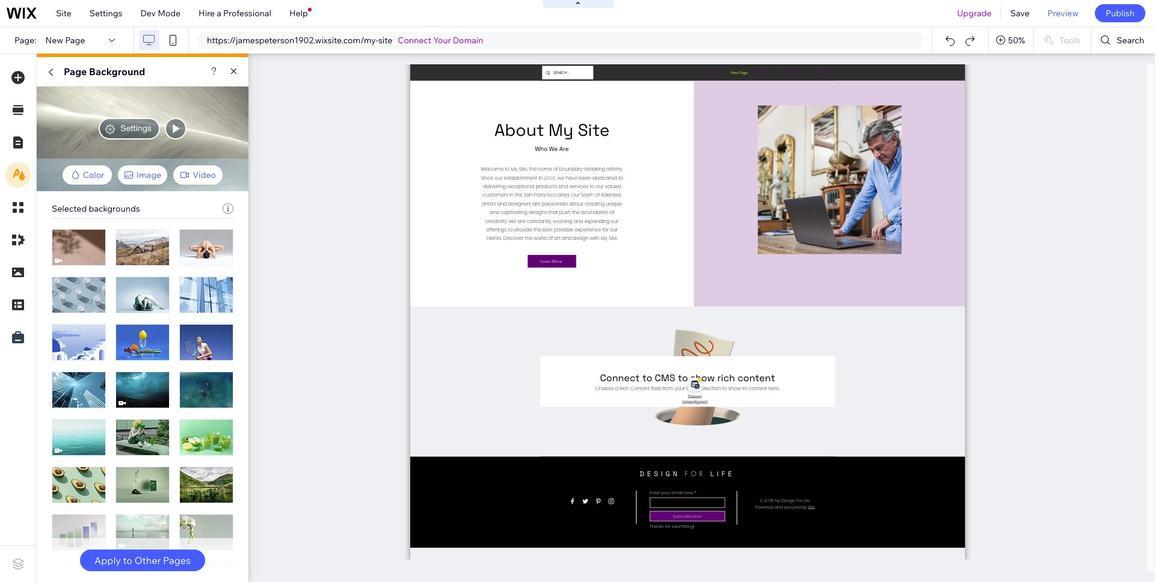 Task type: describe. For each thing, give the bounding box(es) containing it.
domain
[[453, 35, 483, 46]]

hire
[[199, 8, 215, 19]]

site
[[56, 8, 71, 19]]

https://jamespeterson1902.wixsite.com/my-site connect your domain
[[207, 35, 483, 46]]

tools
[[1060, 35, 1080, 46]]

selected backgrounds
[[52, 203, 140, 214]]

page background
[[64, 66, 145, 78]]

background
[[89, 66, 145, 78]]

apply to other pages button
[[80, 550, 205, 572]]

backgrounds
[[89, 203, 140, 214]]

preview button
[[1039, 0, 1088, 26]]

1 vertical spatial settings
[[121, 123, 151, 133]]

mode
[[158, 8, 181, 19]]

tools button
[[1034, 27, 1091, 54]]

a
[[217, 8, 221, 19]]

preview
[[1048, 8, 1079, 19]]

50% button
[[989, 27, 1034, 54]]

other
[[134, 555, 161, 567]]

hire a professional
[[199, 8, 271, 19]]

dev mode
[[140, 8, 181, 19]]

save
[[1011, 8, 1030, 19]]

apply to other pages
[[95, 555, 191, 567]]

0 vertical spatial settings
[[90, 8, 122, 19]]

video
[[193, 170, 216, 181]]



Task type: locate. For each thing, give the bounding box(es) containing it.
page down new page
[[64, 66, 87, 78]]

to
[[123, 555, 132, 567]]

your
[[433, 35, 451, 46]]

page
[[65, 35, 85, 46], [64, 66, 87, 78]]

publish
[[1106, 8, 1135, 19]]

upgrade
[[957, 8, 992, 19]]

https://jamespeterson1902.wixsite.com/my-
[[207, 35, 378, 46]]

connect
[[398, 35, 432, 46]]

publish button
[[1095, 4, 1146, 22]]

selected
[[52, 203, 87, 214]]

pages
[[163, 555, 191, 567]]

50%
[[1008, 35, 1025, 46]]

settings
[[90, 8, 122, 19], [121, 123, 151, 133]]

color
[[83, 170, 104, 181]]

search
[[1117, 35, 1145, 46]]

settings up 'image'
[[121, 123, 151, 133]]

new
[[45, 35, 63, 46]]

search button
[[1092, 27, 1155, 54]]

save button
[[1002, 0, 1039, 26]]

apply
[[95, 555, 121, 567]]

1 vertical spatial page
[[64, 66, 87, 78]]

new page
[[45, 35, 85, 46]]

image
[[137, 170, 161, 181]]

settings left dev
[[90, 8, 122, 19]]

dev
[[140, 8, 156, 19]]

professional
[[223, 8, 271, 19]]

help
[[289, 8, 308, 19]]

0 vertical spatial page
[[65, 35, 85, 46]]

page right new
[[65, 35, 85, 46]]

site
[[378, 35, 393, 46]]



Task type: vqa. For each thing, say whether or not it's contained in the screenshot.
Manage
no



